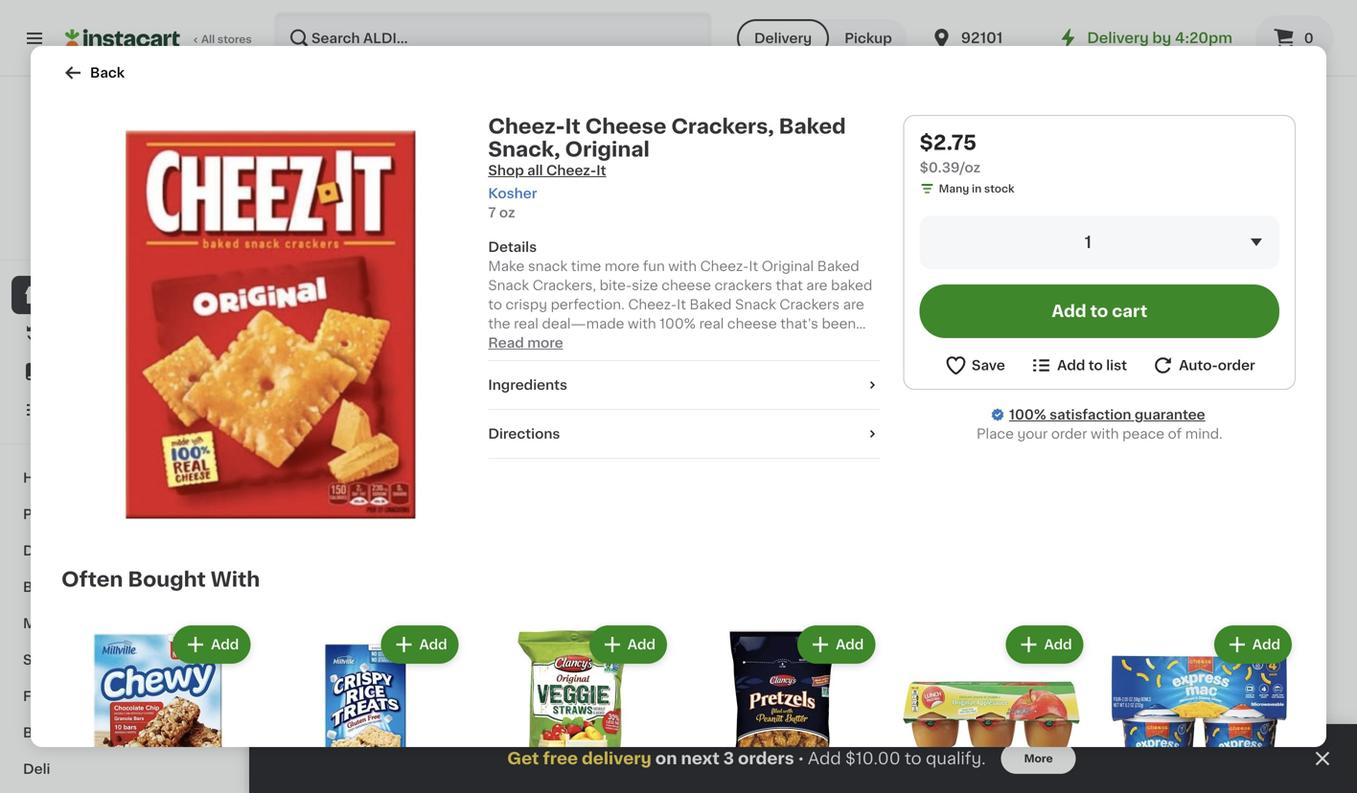 Task type: vqa. For each thing, say whether or not it's contained in the screenshot.
Details button
yes



Task type: locate. For each thing, give the bounding box(es) containing it.
0 horizontal spatial chips
[[374, 359, 413, 373]]

cheez-it cheese crackers, baked snack, original image
[[77, 130, 465, 519]]

& left eggs
[[64, 545, 75, 558]]

product group
[[288, 146, 447, 414], [462, 146, 621, 433], [811, 146, 970, 427], [1160, 146, 1319, 414], [61, 622, 254, 794], [270, 622, 463, 794], [478, 622, 671, 794], [686, 622, 879, 794], [895, 622, 1088, 794], [1103, 622, 1296, 794]]

0 vertical spatial cheez-
[[488, 116, 565, 137]]

seasonal
[[843, 743, 904, 756]]

crackers,
[[671, 116, 774, 137], [462, 359, 526, 373]]

gal inside friendly farms 2% milk 1 gal
[[295, 742, 311, 753]]

policy
[[134, 213, 168, 224]]

delivery by 4:20pm link
[[1057, 27, 1233, 50]]

friendly up the 0.5
[[637, 724, 691, 737]]

100% satisfaction guarantee down view pricing policy link
[[49, 232, 203, 243]]

oz down and at right
[[1170, 378, 1182, 389]]

0 vertical spatial &
[[64, 545, 75, 558]]

holiday up almond
[[901, 724, 953, 737]]

view
[[65, 213, 91, 224]]

2 vertical spatial &
[[76, 654, 88, 667]]

1 vertical spatial 5
[[822, 698, 835, 718]]

1 horizontal spatial friendly farms whole milk
[[1160, 724, 1305, 756]]

& for snacks
[[76, 654, 88, 667]]

39 for 4
[[838, 316, 852, 326]]

0 horizontal spatial 39
[[838, 316, 852, 326]]

1 horizontal spatial it
[[565, 116, 581, 137]]

3 farms from the left
[[694, 724, 736, 737]]

1 inside friendly farms 2% milk 1 gal
[[288, 742, 292, 753]]

clancy's down "$ 2 55"
[[637, 340, 694, 354]]

0 vertical spatial baked
[[779, 116, 846, 137]]

1 horizontal spatial 2%
[[739, 724, 759, 737]]

clancy's
[[288, 340, 345, 354], [637, 340, 694, 354], [986, 340, 1043, 354]]

add inside add 'button'
[[927, 162, 955, 175]]

meat & seafood link
[[12, 606, 233, 642]]

0 horizontal spatial 100%
[[49, 232, 78, 243]]

snack, for cheez-it cheese crackers, baked snack, original shop all cheez-it kosher 7 oz
[[488, 139, 560, 160]]

satisfaction up place your order with peace of mind.
[[1050, 408, 1132, 422]]

0 vertical spatial it
[[565, 116, 581, 137]]

0 horizontal spatial 100% satisfaction guarantee
[[49, 232, 203, 243]]

free
[[680, 294, 704, 304]]

candy down seafood
[[91, 654, 137, 667]]

0 horizontal spatial 5
[[822, 698, 835, 718]]

0 vertical spatial 100% satisfaction guarantee
[[49, 232, 203, 243]]

baked inside cheez-it cheese crackers, baked snack, original shop all cheez-it kosher 7 oz
[[779, 116, 846, 137]]

$ inside $ 4 39
[[815, 316, 822, 326]]

milk inside m&m's holiday milk chocolate christmas candy
[[917, 340, 944, 354]]

$ 5 califia farms holiday nog seasonal almond milk egg nog
[[811, 698, 959, 775]]

3 friendly from the left
[[637, 724, 691, 737]]

1 horizontal spatial delivery
[[1087, 31, 1149, 45]]

1 horizontal spatial order
[[1218, 359, 1256, 372]]

1 vertical spatial it
[[511, 340, 520, 354]]

1 vertical spatial &
[[62, 617, 73, 631]]

1 horizontal spatial 100% satisfaction guarantee
[[1010, 408, 1206, 422]]

all stores link
[[65, 12, 253, 65]]

$ inside "$ 2 55"
[[640, 316, 647, 326]]

original inside "cheez-it cheese crackers, baked snack, original"
[[462, 378, 514, 392]]

$ 2 35
[[291, 315, 327, 335]]

$ inside the $ 2 39
[[1164, 699, 1171, 710]]

1 friendly farms whole milk from the left
[[462, 724, 607, 756]]

cheese inside savoritz cheese dip and cracker sticks 5 oz
[[1217, 340, 1269, 354]]

0 vertical spatial crackers,
[[671, 116, 774, 137]]

$ for $ 2 55
[[640, 316, 647, 326]]

it right all
[[597, 164, 606, 177]]

& right meat
[[62, 617, 73, 631]]

snack, inside cheez-it cheese crackers, baked snack, original shop all cheez-it kosher 7 oz
[[488, 139, 560, 160]]

0 horizontal spatial gal
[[295, 742, 311, 753]]

$ inside "$ 4 19"
[[989, 699, 996, 710]]

order
[[1218, 359, 1256, 372], [1052, 428, 1088, 441]]

popcorn
[[986, 378, 1043, 392]]

2 for clancy's restaurant style tortilla chips
[[298, 315, 311, 335]]

1 vertical spatial organic
[[1084, 724, 1138, 737]]

None search field
[[274, 12, 712, 65]]

share holiday magic image
[[289, 0, 684, 53]]

2 farms from the left
[[520, 724, 561, 737]]

oz inside clancy's white cheddar cheese popcorn 8.5 oz
[[1006, 397, 1018, 408]]

nog down seasonal
[[871, 762, 899, 775]]

1 horizontal spatial organic
[[1084, 724, 1138, 737]]

0 horizontal spatial snack,
[[488, 139, 560, 160]]

m&m's holiday milk chocolate christmas candy
[[811, 340, 953, 392]]

to for list
[[1089, 359, 1103, 372]]

1 horizontal spatial vegan
[[712, 294, 746, 304]]

it inside cheez-it cheese crackers, baked snack, original shop all cheez-it kosher 7 oz
[[565, 116, 581, 137]]

snack, inside "cheez-it cheese crackers, baked snack, original"
[[575, 359, 620, 373]]

again
[[97, 327, 135, 340]]

0 horizontal spatial 2%
[[390, 724, 410, 737]]

satisfaction
[[81, 232, 145, 243], [1050, 408, 1132, 422]]

friendly down 65
[[288, 724, 342, 737]]

1 inside 1 field
[[1085, 234, 1092, 251]]

guarantee up of
[[1135, 408, 1206, 422]]

0 vertical spatial satisfaction
[[81, 232, 145, 243]]

friendly farms whole milk down the $ 2 39
[[1160, 724, 1305, 756]]

4 inside item carousel region
[[996, 698, 1011, 718]]

dip
[[1273, 340, 1296, 354]]

to right the $10.00
[[905, 751, 922, 767]]

1 horizontal spatial crackers,
[[671, 116, 774, 137]]

chips down restaurant
[[374, 359, 413, 373]]

mind.
[[1186, 428, 1223, 441]]

1 horizontal spatial candy
[[811, 378, 856, 392]]

5 inside $ 5 califia farms holiday nog seasonal almond milk egg nog
[[822, 698, 835, 718]]

1 horizontal spatial whole
[[986, 743, 1028, 756]]

milk inside button
[[462, 743, 489, 756]]

guarantee down policy
[[148, 232, 203, 243]]

gal inside friendly farms 2% milk 0.5 gal
[[657, 742, 673, 753]]

5 inside savoritz cheese dip and cracker sticks 5 oz
[[1160, 378, 1167, 389]]

0 horizontal spatial 4
[[822, 315, 836, 335]]

1 friendly from the left
[[288, 724, 342, 737]]

& right snacks
[[76, 654, 88, 667]]

$1.95 element
[[1160, 312, 1319, 337]]

cheese inside cheez-it cheese crackers, baked snack, original shop all cheez-it kosher 7 oz
[[585, 116, 667, 137]]

deli
[[23, 763, 50, 777]]

1 vertical spatial 4
[[996, 698, 1011, 718]]

1 clancy's from the left
[[288, 340, 345, 354]]

cheez- down 2 75
[[462, 340, 511, 354]]

4 up the m&m's
[[822, 315, 836, 335]]

delivery left pickup
[[755, 32, 812, 45]]

100% up your
[[1010, 408, 1047, 422]]

$ inside $ 2 35
[[291, 316, 298, 326]]

add to list
[[1058, 359, 1127, 372]]

directions button
[[488, 425, 881, 444]]

100% satisfaction guarantee
[[49, 232, 203, 243], [1010, 408, 1206, 422]]

0 horizontal spatial 1
[[288, 742, 292, 753]]

delivery inside button
[[755, 32, 812, 45]]

1 horizontal spatial baked
[[779, 116, 846, 137]]

2 horizontal spatial whole
[[1262, 724, 1305, 737]]

treatment tracker modal dialog
[[249, 725, 1358, 794]]

0 horizontal spatial it
[[84, 327, 94, 340]]

0 vertical spatial to
[[1091, 303, 1109, 320]]

stock
[[985, 184, 1015, 194], [352, 397, 382, 408], [527, 416, 557, 427], [1050, 416, 1080, 427]]

clancy's for chips
[[637, 340, 694, 354]]

1 vertical spatial to
[[1089, 359, 1103, 372]]

cheez- inside cheez-it cheese crackers, baked snack, original shop all cheez-it kosher 7 oz
[[488, 116, 565, 137]]

4 for m&m's holiday milk chocolate christmas candy
[[822, 315, 836, 335]]

2% for friendly farms 2% milk 1 gal
[[390, 724, 410, 737]]

original for cheez-it cheese crackers, baked snack, original
[[462, 378, 514, 392]]

whole inside button
[[564, 724, 607, 737]]

2% for friendly farms 2% milk 0.5 gal
[[739, 724, 759, 737]]

clancy's inside clancy's white cheddar cheese popcorn 8.5 oz
[[986, 340, 1043, 354]]

with
[[1091, 428, 1119, 441]]

clancy's inside clancy's wavy potato chips
[[637, 340, 694, 354]]

2 gal from the left
[[657, 742, 673, 753]]

delivery for delivery
[[755, 32, 812, 45]]

milk
[[917, 340, 944, 354], [288, 469, 333, 489], [414, 724, 441, 737], [763, 724, 790, 737], [462, 743, 489, 756], [1031, 743, 1059, 756], [1160, 743, 1187, 756], [811, 762, 838, 775]]

delivery for delivery by 4:20pm
[[1087, 31, 1149, 45]]

0 vertical spatial it
[[597, 164, 606, 177]]

0 horizontal spatial order
[[1052, 428, 1088, 441]]

pickup
[[845, 32, 892, 45]]

vegan up 35
[[290, 294, 324, 304]]

clancy's up style at left top
[[288, 340, 345, 354]]

cracker
[[1189, 359, 1241, 373]]

it right "buy"
[[84, 327, 94, 340]]

to left list
[[1089, 359, 1103, 372]]

0 vertical spatial 39
[[838, 316, 852, 326]]

add inside add to cart button
[[1052, 303, 1087, 320]]

cheese inside clancy's white cheddar cheese popcorn 8.5 oz
[[1047, 359, 1099, 373]]

meat
[[23, 617, 59, 631]]

1 vertical spatial 39
[[1186, 699, 1200, 710]]

crackers, inside "cheez-it cheese crackers, baked snack, original"
[[462, 359, 526, 373]]

friendly down the $ 2 39
[[1160, 724, 1214, 737]]

1 horizontal spatial 100%
[[1010, 408, 1047, 422]]

0 vertical spatial 4
[[822, 315, 836, 335]]

satisfaction down pricing
[[81, 232, 145, 243]]

it up 'cheez-'
[[565, 116, 581, 137]]

$ inside $ 5 califia farms holiday nog seasonal almond milk egg nog
[[815, 699, 822, 710]]

1 horizontal spatial 5
[[1160, 378, 1167, 389]]

gluten-free vegan
[[638, 294, 746, 304]]

oz right 13
[[302, 378, 314, 389]]

qualify.
[[926, 751, 986, 767]]

add button
[[367, 151, 441, 186], [541, 151, 615, 186], [890, 151, 964, 186], [1239, 151, 1313, 186], [175, 628, 249, 663], [383, 628, 457, 663], [591, 628, 665, 663], [800, 628, 874, 663], [1008, 628, 1082, 663], [1216, 628, 1290, 663]]

save
[[972, 359, 1006, 372]]

snack,
[[488, 139, 560, 160], [575, 359, 620, 373]]

2%
[[390, 724, 410, 737], [739, 724, 759, 737]]

add inside treatment tracker modal dialog
[[808, 751, 841, 767]]

dairy
[[23, 545, 60, 558]]

holiday up produce in the bottom left of the page
[[23, 472, 76, 485]]

chips
[[374, 359, 413, 373], [637, 359, 676, 373]]

savoritz
[[1160, 340, 1214, 354]]

1 horizontal spatial clancy's
[[637, 340, 694, 354]]

auto-order button
[[1152, 354, 1256, 378]]

2 horizontal spatial vegan
[[813, 677, 847, 688]]

$ 2 39
[[1164, 698, 1200, 718]]

1 horizontal spatial nog
[[871, 762, 899, 775]]

original up 'cheez-'
[[565, 139, 650, 160]]

0 vertical spatial candy
[[811, 378, 856, 392]]

it left more
[[511, 340, 520, 354]]

snacks & candy link
[[12, 642, 233, 679]]

clancy's wavy potato chips
[[637, 340, 782, 373]]

oz down popcorn
[[1006, 397, 1018, 408]]

friendly inside friendly farms 2% milk 1 gal
[[288, 724, 342, 737]]

5 up califia on the bottom
[[822, 698, 835, 718]]

item carousel region
[[288, 460, 1319, 794]]

$2.65 element
[[986, 312, 1145, 337]]

holiday savings
[[23, 472, 134, 485]]

original inside cheez-it cheese crackers, baked snack, original shop all cheez-it kosher 7 oz
[[565, 139, 650, 160]]

2
[[298, 315, 311, 335], [473, 315, 486, 335], [647, 315, 660, 335], [1171, 698, 1184, 718]]

13
[[288, 378, 299, 389]]

beverages link
[[12, 569, 233, 606]]

to left cart
[[1091, 303, 1109, 320]]

clancy's white cheddar cheese popcorn 8.5 oz
[[986, 340, 1099, 408]]

friendly inside button
[[462, 724, 516, 737]]

pricing
[[94, 213, 132, 224]]

0 vertical spatial guarantee
[[148, 232, 203, 243]]

to for cart
[[1091, 303, 1109, 320]]

2% inside friendly farms 2% milk 0.5 gal
[[739, 724, 759, 737]]

clancy's inside clancy's restaurant style tortilla chips 13 oz
[[288, 340, 345, 354]]

$2.75
[[920, 133, 977, 153]]

5 down and at right
[[1160, 378, 1167, 389]]

1 vertical spatial baked
[[529, 359, 571, 373]]

nog down califia on the bottom
[[811, 743, 839, 756]]

wavy
[[698, 340, 734, 354]]

0 horizontal spatial nog
[[811, 743, 839, 756]]

organic right nature
[[1084, 724, 1138, 737]]

milk inside friendly farms 2% milk 1 gal
[[414, 724, 441, 737]]

1 gal from the left
[[295, 742, 311, 753]]

clancy's up cheddar
[[986, 340, 1043, 354]]

0 horizontal spatial guarantee
[[148, 232, 203, 243]]

39 inside $ 4 39
[[838, 316, 852, 326]]

many up directions
[[481, 416, 512, 427]]

2 vertical spatial holiday
[[901, 724, 953, 737]]

0 horizontal spatial delivery
[[755, 32, 812, 45]]

it inside "cheez-it cheese crackers, baked snack, original"
[[511, 340, 520, 354]]

baked for cheez-it cheese crackers, baked snack, original shop all cheez-it kosher 7 oz
[[779, 116, 846, 137]]

2 2% from the left
[[739, 724, 759, 737]]

2 horizontal spatial clancy's
[[986, 340, 1043, 354]]

vegan right free
[[712, 294, 746, 304]]

tortilla
[[326, 359, 371, 373]]

add to cart button
[[920, 285, 1280, 338]]

vegan up califia on the bottom
[[813, 677, 847, 688]]

list
[[1107, 359, 1127, 372]]

1 horizontal spatial gal
[[657, 742, 673, 753]]

original down read
[[462, 378, 514, 392]]

0 horizontal spatial whole
[[564, 724, 607, 737]]

candy down chocolate
[[811, 378, 856, 392]]

baked down the "service type" group at the right top of the page
[[779, 116, 846, 137]]

delivery left the by
[[1087, 31, 1149, 45]]

add to list button
[[1030, 354, 1127, 378]]

baked down more
[[529, 359, 571, 373]]

1 horizontal spatial 1
[[1085, 234, 1092, 251]]

1 vertical spatial 1
[[288, 742, 292, 753]]

oz right 7
[[499, 206, 515, 220]]

baked inside "cheez-it cheese crackers, baked snack, original"
[[529, 359, 571, 373]]

1 horizontal spatial guarantee
[[1135, 408, 1206, 422]]

instacart logo image
[[65, 27, 180, 50]]

39 inside the $ 2 39
[[1186, 699, 1200, 710]]

many down $0.39/oz
[[939, 184, 970, 194]]

christmas
[[884, 359, 953, 373]]

it inside cheez-it cheese crackers, baked snack, original shop all cheez-it kosher 7 oz
[[597, 164, 606, 177]]

0 vertical spatial organic
[[987, 677, 1031, 688]]

2 chips from the left
[[637, 359, 676, 373]]

many in stock down the tortilla
[[307, 397, 382, 408]]

friendly up get
[[462, 724, 516, 737]]

$ 4 19
[[989, 698, 1025, 718]]

0 horizontal spatial clancy's
[[288, 340, 345, 354]]

100% satisfaction guarantee link
[[1010, 406, 1206, 425]]

1 horizontal spatial 4
[[996, 698, 1011, 718]]

7
[[488, 206, 496, 220]]

0 horizontal spatial friendly farms whole milk
[[462, 724, 607, 756]]

1 chips from the left
[[374, 359, 413, 373]]

your
[[1018, 428, 1048, 441]]

1 vertical spatial crackers,
[[462, 359, 526, 373]]

1 vertical spatial cheez-
[[462, 340, 511, 354]]

add button inside product group
[[890, 151, 964, 186]]

oz right fl at the bottom
[[1012, 761, 1025, 772]]

4 inside product group
[[822, 315, 836, 335]]

2 inside item carousel region
[[1171, 698, 1184, 718]]

1 vertical spatial satisfaction
[[1050, 408, 1132, 422]]

2% inside friendly farms 2% milk 1 gal
[[390, 724, 410, 737]]

in up your
[[1038, 416, 1047, 427]]

crackers, inside cheez-it cheese crackers, baked snack, original shop all cheez-it kosher 7 oz
[[671, 116, 774, 137]]

dairy & eggs link
[[12, 533, 233, 569]]

0 vertical spatial 100%
[[49, 232, 78, 243]]

0 vertical spatial snack,
[[488, 139, 560, 160]]

100% satisfaction guarantee up with
[[1010, 408, 1206, 422]]

many in stock
[[939, 184, 1015, 194], [307, 397, 382, 408], [481, 416, 557, 427], [1005, 416, 1080, 427]]

chips up "ingredients" button
[[637, 359, 676, 373]]

0 horizontal spatial vegan
[[290, 294, 324, 304]]

all
[[527, 164, 543, 177]]

0 horizontal spatial satisfaction
[[81, 232, 145, 243]]

1 vertical spatial original
[[462, 378, 514, 392]]

holiday inside $ 5 califia farms holiday nog seasonal almond milk egg nog
[[901, 724, 953, 737]]

0 vertical spatial original
[[565, 139, 650, 160]]

0 horizontal spatial candy
[[91, 654, 137, 667]]

1 farms from the left
[[345, 724, 387, 737]]

$ for $ 5 califia farms holiday nog seasonal almond milk egg nog
[[815, 699, 822, 710]]

free
[[543, 751, 578, 767]]

add
[[403, 162, 431, 175], [578, 162, 606, 175], [927, 162, 955, 175], [1276, 162, 1304, 175], [1052, 303, 1087, 320], [1058, 359, 1086, 372], [211, 639, 239, 652], [419, 639, 447, 652], [628, 639, 656, 652], [836, 639, 864, 652], [1044, 639, 1072, 652], [1253, 639, 1281, 652], [808, 751, 841, 767]]

100% inside button
[[49, 232, 78, 243]]

1 vertical spatial candy
[[91, 654, 137, 667]]

4 farms from the left
[[857, 724, 898, 737]]

0 horizontal spatial original
[[462, 378, 514, 392]]

cheez- for cheez-it cheese crackers, baked snack, original shop all cheez-it kosher 7 oz
[[488, 116, 565, 137]]

all stores
[[201, 34, 252, 45]]

ingredients
[[488, 379, 568, 392]]

cheez- up all
[[488, 116, 565, 137]]

$
[[291, 316, 298, 326], [640, 316, 647, 326], [815, 316, 822, 326], [815, 699, 822, 710], [989, 699, 996, 710], [1164, 699, 1171, 710]]

1 horizontal spatial chips
[[637, 359, 676, 373]]

1 horizontal spatial snack,
[[575, 359, 620, 373]]

holiday up christmas
[[862, 340, 913, 354]]

cheese inside "cheez-it cheese crackers, baked snack, original"
[[524, 340, 576, 354]]

0 vertical spatial 5
[[1160, 378, 1167, 389]]

2 clancy's from the left
[[637, 340, 694, 354]]

organic inside simply nature organic whole milk 64 fl oz
[[1084, 724, 1138, 737]]

4 left 19
[[996, 698, 1011, 718]]

0 horizontal spatial crackers,
[[462, 359, 526, 373]]

1 2% from the left
[[390, 724, 410, 737]]

5
[[1160, 378, 1167, 389], [822, 698, 835, 718]]

in down $0.39/oz
[[972, 184, 982, 194]]

0 vertical spatial order
[[1218, 359, 1256, 372]]

whole
[[564, 724, 607, 737], [1262, 724, 1305, 737], [986, 743, 1028, 756]]

to inside treatment tracker modal dialog
[[905, 751, 922, 767]]

add inside add to list button
[[1058, 359, 1086, 372]]

2 vertical spatial to
[[905, 751, 922, 767]]

vegan inside item carousel region
[[813, 677, 847, 688]]

farms inside button
[[520, 724, 561, 737]]

0 vertical spatial 1
[[1085, 234, 1092, 251]]

many up your
[[1005, 416, 1035, 427]]

crackers, for cheez-it cheese crackers, baked snack, original
[[462, 359, 526, 373]]

2 friendly from the left
[[462, 724, 516, 737]]

100% down view
[[49, 232, 78, 243]]

1 horizontal spatial original
[[565, 139, 650, 160]]

holiday
[[862, 340, 913, 354], [23, 472, 76, 485], [901, 724, 953, 737]]

0 horizontal spatial baked
[[529, 359, 571, 373]]

cheez- inside "cheez-it cheese crackers, baked snack, original"
[[462, 340, 511, 354]]

4 for simply nature organic whole milk
[[996, 698, 1011, 718]]

1 horizontal spatial 39
[[1186, 699, 1200, 710]]

1 horizontal spatial it
[[597, 164, 606, 177]]

0 vertical spatial holiday
[[862, 340, 913, 354]]

3 clancy's from the left
[[986, 340, 1043, 354]]

organic up 19
[[987, 677, 1031, 688]]

friendly farms whole milk down "$3.95" element at the bottom of page
[[462, 724, 607, 756]]



Task type: describe. For each thing, give the bounding box(es) containing it.
product group containing 4
[[811, 146, 970, 427]]

peace
[[1123, 428, 1165, 441]]

stores
[[218, 34, 252, 45]]

1 vertical spatial nog
[[871, 762, 899, 775]]

holiday inside m&m's holiday milk chocolate christmas candy
[[862, 340, 913, 354]]

92101
[[961, 31, 1003, 45]]

chips inside clancy's wavy potato chips
[[637, 359, 676, 373]]

friendly farms 2% milk 0.5 gal
[[637, 724, 790, 753]]

0 vertical spatial nog
[[811, 743, 839, 756]]

view pricing policy
[[65, 213, 168, 224]]

clancy's for tortilla
[[288, 340, 345, 354]]

simply
[[986, 724, 1032, 737]]

$ for $ 2 39
[[1164, 699, 1171, 710]]

$ for $ 2 35
[[291, 316, 298, 326]]

1 field
[[920, 216, 1280, 269]]

gal for friendly farms 2% milk 0.5 gal
[[657, 742, 673, 753]]

vegan for 2
[[290, 294, 324, 304]]

many in stock up your
[[1005, 416, 1080, 427]]

eggs
[[78, 545, 113, 558]]

oz inside simply nature organic whole milk 64 fl oz
[[1012, 761, 1025, 772]]

65
[[314, 699, 328, 710]]

0.5
[[637, 742, 654, 753]]

2 friendly farms whole milk from the left
[[1160, 724, 1305, 756]]

savings
[[80, 472, 134, 485]]

snacks & candy
[[23, 654, 137, 667]]

milk inside simply nature organic whole milk 64 fl oz
[[1031, 743, 1059, 756]]

often bought with
[[61, 570, 260, 590]]

restaurant
[[349, 340, 423, 354]]

califia
[[811, 724, 853, 737]]

farms inside friendly farms 2% milk 0.5 gal
[[694, 724, 736, 737]]

cheez-
[[546, 164, 597, 177]]

details
[[488, 241, 537, 254]]

5 farms from the left
[[1218, 724, 1259, 737]]

in up directions
[[514, 416, 524, 427]]

back
[[90, 66, 125, 80]]

0 horizontal spatial organic
[[987, 677, 1031, 688]]

cheez- for cheez-it cheese crackers, baked snack, original
[[462, 340, 511, 354]]

read more button
[[488, 334, 563, 353]]

buy it again link
[[12, 314, 233, 353]]

4:20pm
[[1175, 31, 1233, 45]]

it for cheez-it cheese crackers, baked snack, original
[[511, 340, 520, 354]]

shop
[[488, 164, 524, 177]]

beverages
[[23, 581, 96, 594]]

fl
[[1003, 761, 1010, 772]]

75
[[488, 316, 501, 326]]

read more
[[488, 337, 563, 350]]

style
[[288, 359, 322, 373]]

farms inside friendly farms 2% milk 1 gal
[[345, 724, 387, 737]]

save button
[[944, 354, 1006, 378]]

many down style at left top
[[307, 397, 337, 408]]

friendly inside friendly farms 2% milk 0.5 gal
[[637, 724, 691, 737]]

100% satisfaction guarantee inside button
[[49, 232, 203, 243]]

2 for friendly farms whole milk
[[1171, 698, 1184, 718]]

buy
[[54, 327, 81, 340]]

in down the tortilla
[[340, 397, 350, 408]]

100% satisfaction guarantee button
[[30, 226, 215, 245]]

white
[[1047, 340, 1086, 354]]

1 vertical spatial order
[[1052, 428, 1088, 441]]

$ for $ 4 19
[[989, 699, 996, 710]]

it for cheez-it cheese crackers, baked snack, original shop all cheez-it kosher 7 oz
[[565, 116, 581, 137]]

1 vertical spatial 100%
[[1010, 408, 1047, 422]]

by
[[1153, 31, 1172, 45]]

vegan for 5
[[813, 677, 847, 688]]

get free delivery on next 3 orders • add $10.00 to qualify.
[[507, 751, 986, 767]]

buy it again
[[54, 327, 135, 340]]

55
[[662, 316, 676, 326]]

bakery link
[[12, 715, 233, 752]]

aldi link
[[80, 100, 164, 207]]

& for meat
[[62, 617, 73, 631]]

produce link
[[12, 497, 233, 533]]

1 vertical spatial 100% satisfaction guarantee
[[1010, 408, 1206, 422]]

friendly farms whole milk inside button
[[462, 724, 607, 756]]

frozen link
[[12, 679, 233, 715]]

savoritz cheese dip and cracker sticks 5 oz
[[1160, 340, 1296, 389]]

oz inside cheez-it cheese crackers, baked snack, original shop all cheez-it kosher 7 oz
[[499, 206, 515, 220]]

auto-order
[[1179, 359, 1256, 372]]

$ for $ 4 39
[[815, 316, 822, 326]]

gluten-
[[638, 294, 680, 304]]

potato
[[738, 340, 782, 354]]

more
[[527, 337, 563, 350]]

order inside auto-order button
[[1218, 359, 1256, 372]]

oz inside clancy's restaurant style tortilla chips 13 oz
[[302, 378, 314, 389]]

baked for cheez-it cheese crackers, baked snack, original
[[529, 359, 571, 373]]

auto-
[[1179, 359, 1218, 372]]

place
[[977, 428, 1014, 441]]

2 for clancy's wavy potato chips
[[647, 315, 660, 335]]

candy inside m&m's holiday milk chocolate christmas candy
[[811, 378, 856, 392]]

produce
[[23, 508, 81, 522]]

bought
[[128, 570, 206, 590]]

$2.75 $0.39/oz
[[920, 133, 981, 174]]

4 friendly from the left
[[1160, 724, 1214, 737]]

egg
[[842, 762, 868, 775]]

$ 4 39
[[815, 315, 852, 335]]

almond
[[907, 743, 959, 756]]

& for dairy
[[64, 545, 75, 558]]

nature
[[1035, 724, 1081, 737]]

place your order with peace of mind.
[[977, 428, 1223, 441]]

deli link
[[12, 752, 233, 788]]

frozen
[[23, 690, 70, 704]]

more
[[1024, 754, 1053, 765]]

1 horizontal spatial satisfaction
[[1050, 408, 1132, 422]]

milk inside friendly farms 2% milk 0.5 gal
[[763, 724, 790, 737]]

aldi logo image
[[80, 100, 164, 184]]

19
[[1013, 699, 1025, 710]]

get
[[507, 751, 539, 767]]

chocolate
[[811, 359, 881, 373]]

often
[[61, 570, 123, 590]]

snack, for cheez-it cheese crackers, baked snack, original
[[575, 359, 620, 373]]

simply nature organic whole milk 64 fl oz
[[986, 724, 1138, 772]]

add to cart
[[1052, 303, 1148, 320]]

with
[[211, 570, 260, 590]]

dairy & eggs
[[23, 545, 113, 558]]

more button
[[1001, 744, 1076, 775]]

39 for 2
[[1186, 699, 1200, 710]]

$2.15 element
[[637, 696, 796, 721]]

satisfaction inside button
[[81, 232, 145, 243]]

many in stock down $0.39/oz
[[939, 184, 1015, 194]]

cheez-it cheese crackers, baked snack, original shop all cheez-it kosher 7 oz
[[488, 116, 846, 220]]

8.5
[[986, 397, 1003, 408]]

oz inside savoritz cheese dip and cracker sticks 5 oz
[[1170, 378, 1182, 389]]

cheddar
[[986, 359, 1044, 373]]

1 vertical spatial holiday
[[23, 472, 76, 485]]

many in stock up directions
[[481, 416, 557, 427]]

cheez-it cheese crackers, baked snack, original
[[462, 340, 620, 392]]

directions
[[488, 428, 560, 441]]

ingredients button
[[488, 376, 881, 395]]

1 vertical spatial guarantee
[[1135, 408, 1206, 422]]

guarantee inside button
[[148, 232, 203, 243]]

friendly farms 2% milk 1 gal
[[288, 724, 441, 753]]

•
[[798, 751, 804, 767]]

whole inside simply nature organic whole milk 64 fl oz
[[986, 743, 1028, 756]]

sticks
[[1245, 359, 1286, 373]]

farms inside $ 5 califia farms holiday nog seasonal almond milk egg nog
[[857, 724, 898, 737]]

service type group
[[737, 19, 908, 58]]

1 vertical spatial it
[[84, 327, 94, 340]]

chips inside clancy's restaurant style tortilla chips 13 oz
[[374, 359, 413, 373]]

clancy's for cheese
[[986, 340, 1043, 354]]

milk inside $ 5 califia farms holiday nog seasonal almond milk egg nog
[[811, 762, 838, 775]]

$3.95 element
[[462, 696, 621, 721]]

$10.00
[[846, 751, 901, 767]]

seafood
[[76, 617, 134, 631]]

original for cheez-it cheese crackers, baked snack, original shop all cheez-it kosher 7 oz
[[565, 139, 650, 160]]

details button
[[488, 238, 881, 257]]

gal for friendly farms 2% milk 1 gal
[[295, 742, 311, 753]]

orders
[[738, 751, 794, 767]]

bakery
[[23, 727, 72, 740]]

friendly farms whole milk button
[[462, 529, 621, 794]]

crackers, for cheez-it cheese crackers, baked snack, original shop all cheez-it kosher 7 oz
[[671, 116, 774, 137]]



